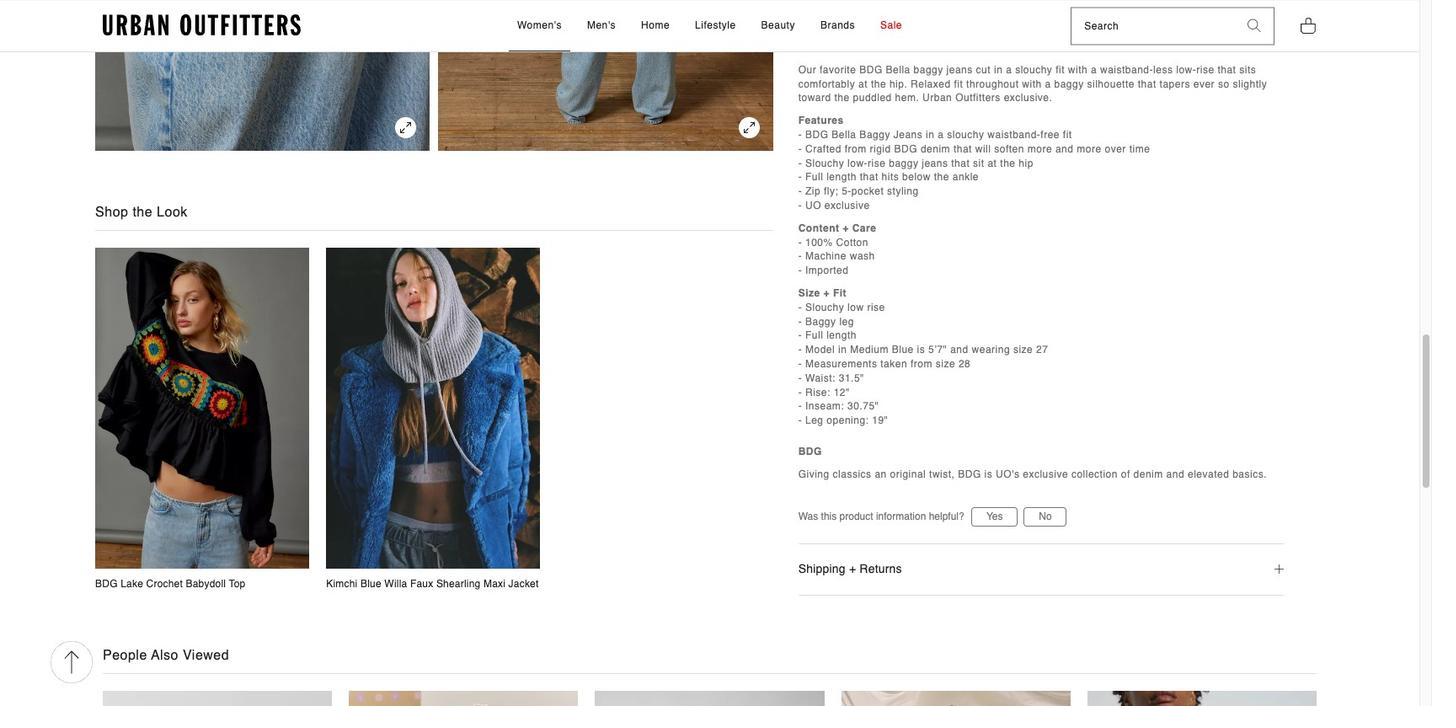 Task type: locate. For each thing, give the bounding box(es) containing it.
imported
[[806, 265, 849, 277]]

1 vertical spatial slouchy
[[806, 302, 845, 314]]

0 vertical spatial slouchy
[[1016, 64, 1053, 76]]

women's link
[[509, 1, 570, 51]]

1 horizontal spatial low-
[[1177, 64, 1197, 76]]

low- up tapers
[[1177, 64, 1197, 76]]

0 horizontal spatial baggy
[[806, 316, 836, 328]]

and inside size + fit - slouchy low rise - baggy leg - full length - model in medium blue is 5'7" and wearing size 27 - measurements taken from size 28 - waist: 31.5" - rise: 12" - inseam: 30.75" - leg opening: 19"
[[951, 344, 969, 356]]

1 vertical spatial baggy
[[806, 316, 836, 328]]

that up so
[[1218, 64, 1237, 76]]

1 horizontal spatial size
[[1014, 344, 1033, 356]]

2 full from the top
[[806, 330, 824, 342]]

+ left fit
[[824, 288, 830, 299]]

slouchy down fit
[[806, 302, 845, 314]]

zip
[[806, 186, 821, 198]]

jeans down code:
[[947, 64, 973, 76]]

+ inside content + care - 100% cotton - machine wash - imported
[[843, 223, 849, 234]]

1 vertical spatial with
[[1022, 78, 1042, 90]]

search image
[[1248, 19, 1261, 33]]

a right jeans
[[938, 129, 944, 141]]

slouchy up will
[[947, 129, 985, 141]]

jacket
[[509, 578, 539, 590]]

1 horizontal spatial more
[[1077, 143, 1102, 155]]

0 horizontal spatial slouchy
[[947, 129, 985, 141]]

waistband-
[[1101, 64, 1154, 76], [988, 129, 1041, 141]]

exclusive down 5- at the right of the page
[[825, 200, 870, 212]]

denim right of
[[1134, 469, 1164, 480]]

+ inside size + fit - slouchy low rise - baggy leg - full length - model in medium blue is 5'7" and wearing size 27 - measurements taken from size 28 - waist: 31.5" - rise: 12" - inseam: 30.75" - leg opening: 19"
[[824, 288, 830, 299]]

from inside size + fit - slouchy low rise - baggy leg - full length - model in medium blue is 5'7" and wearing size 27 - measurements taken from size 28 - waist: 31.5" - rise: 12" - inseam: 30.75" - leg opening: 19"
[[911, 358, 933, 370]]

length down leg
[[827, 330, 857, 342]]

2 vertical spatial in
[[839, 344, 847, 356]]

yes button
[[972, 507, 1018, 527]]

code:
[[949, 42, 978, 53]]

baggy up below at the top right of the page
[[889, 158, 919, 169]]

0 vertical spatial full
[[806, 172, 824, 183]]

0 horizontal spatial more
[[1028, 143, 1053, 155]]

wash
[[850, 251, 875, 263]]

bella for baggy
[[886, 64, 911, 76]]

urban
[[923, 92, 952, 104]]

size
[[799, 288, 821, 299]]

hem.
[[895, 92, 920, 104]]

slouchy inside features - bdg bella baggy jeans in a slouchy waistband-free fit - crafted from rigid bdg denim that will soften more and more over time - slouchy low-rise baggy jeans that sit at the hip - full length that hits below the ankle - zip fly; 5-pocket styling - uo exclusive
[[806, 158, 845, 169]]

1 vertical spatial baggy
[[1055, 78, 1084, 90]]

1 vertical spatial +
[[824, 288, 830, 299]]

0 horizontal spatial size
[[936, 358, 956, 370]]

size left 27
[[1014, 344, 1033, 356]]

0 vertical spatial low-
[[1177, 64, 1197, 76]]

details
[[799, 8, 836, 22]]

baggy
[[860, 129, 891, 141], [806, 316, 836, 328]]

fit down details dropdown button
[[1056, 64, 1065, 76]]

27
[[1037, 344, 1049, 356]]

0 horizontal spatial at
[[859, 78, 868, 90]]

1 vertical spatial low-
[[848, 158, 868, 169]]

toward
[[799, 92, 831, 104]]

is left uo's
[[985, 469, 993, 480]]

0 horizontal spatial from
[[845, 143, 867, 155]]

1 horizontal spatial denim
[[1134, 469, 1164, 480]]

1 vertical spatial and
[[951, 344, 969, 356]]

1 length from the top
[[827, 172, 857, 183]]

from
[[845, 143, 867, 155], [911, 358, 933, 370]]

in up measurements
[[839, 344, 847, 356]]

bella inside features - bdg bella baggy jeans in a slouchy waistband-free fit - crafted from rigid bdg denim that will soften more and more over time - slouchy low-rise baggy jeans that sit at the hip - full length that hits below the ankle - zip fly; 5-pocket styling - uo exclusive
[[832, 129, 857, 141]]

basics.
[[1233, 469, 1267, 480]]

in inside our favorite bdg bella baggy jeans cut in a slouchy fit with a waistband-less low-rise that sits comfortably at the hip. relaxed fit throughout with a baggy silhouette that tapers ever so slightly toward the puddled hem. urban outfitters exclusive.
[[994, 64, 1003, 76]]

a
[[1006, 64, 1012, 76], [1091, 64, 1097, 76], [1045, 78, 1051, 90], [938, 129, 944, 141]]

1 more from the left
[[1028, 143, 1053, 155]]

0 vertical spatial blue
[[892, 344, 914, 356]]

0 vertical spatial jeans
[[947, 64, 973, 76]]

with up silhouette
[[1068, 64, 1088, 76]]

bdg left lake
[[95, 578, 118, 590]]

the down soften
[[1001, 158, 1016, 169]]

bdg
[[860, 64, 883, 76], [806, 129, 829, 141], [895, 143, 918, 155], [799, 446, 822, 458], [958, 469, 982, 480], [95, 578, 118, 590]]

1 vertical spatial exclusive
[[1023, 469, 1069, 480]]

1 vertical spatial from
[[911, 358, 933, 370]]

12"
[[834, 387, 850, 398]]

1 full from the top
[[806, 172, 824, 183]]

1 vertical spatial in
[[926, 129, 935, 141]]

2 vertical spatial fit
[[1063, 129, 1072, 141]]

11 - from the top
[[799, 316, 802, 328]]

fit up outfitters
[[954, 78, 963, 90]]

2 slouchy from the top
[[806, 302, 845, 314]]

rigid
[[870, 143, 891, 155]]

blue up taken
[[892, 344, 914, 356]]

slouchy inside our favorite bdg bella baggy jeans cut in a slouchy fit with a waistband-less low-rise that sits comfortably at the hip. relaxed fit throughout with a baggy silhouette that tapers ever so slightly toward the puddled hem. urban outfitters exclusive.
[[1016, 64, 1053, 76]]

waistband- up soften
[[988, 129, 1041, 141]]

1 vertical spatial waistband-
[[988, 129, 1041, 141]]

main navigation element
[[366, 1, 1054, 51]]

uo
[[806, 200, 822, 212]]

1 vertical spatial slouchy
[[947, 129, 985, 141]]

0 horizontal spatial zoom in image
[[396, 117, 417, 138]]

2 zoom in image from the left
[[739, 117, 760, 138]]

elevated
[[1188, 469, 1230, 480]]

hip
[[1019, 158, 1034, 169]]

1 horizontal spatial from
[[911, 358, 933, 370]]

blue left willa
[[361, 578, 382, 590]]

2 vertical spatial rise
[[867, 302, 885, 314]]

2 horizontal spatial in
[[994, 64, 1003, 76]]

rise inside our favorite bdg bella baggy jeans cut in a slouchy fit with a waistband-less low-rise that sits comfortably at the hip. relaxed fit throughout with a baggy silhouette that tapers ever so slightly toward the puddled hem. urban outfitters exclusive.
[[1197, 64, 1215, 76]]

jeans up below at the top right of the page
[[922, 158, 948, 169]]

full inside size + fit - slouchy low rise - baggy leg - full length - model in medium blue is 5'7" and wearing size 27 - measurements taken from size 28 - waist: 31.5" - rise: 12" - inseam: 30.75" - leg opening: 19"
[[806, 330, 824, 342]]

length
[[827, 172, 857, 183], [827, 330, 857, 342]]

0 vertical spatial with
[[1068, 64, 1088, 76]]

bdg up puddled
[[860, 64, 883, 76]]

fit
[[1056, 64, 1065, 76], [954, 78, 963, 90], [1063, 129, 1072, 141]]

full up model
[[806, 330, 824, 342]]

0 horizontal spatial low-
[[848, 158, 868, 169]]

wearing
[[972, 344, 1010, 356]]

0 vertical spatial slouchy
[[806, 158, 845, 169]]

that left will
[[954, 143, 972, 155]]

baggy left silhouette
[[1055, 78, 1084, 90]]

0 horizontal spatial is
[[917, 344, 925, 356]]

0 vertical spatial exclusive
[[825, 200, 870, 212]]

1 vertical spatial denim
[[1134, 469, 1164, 480]]

slouchy
[[1016, 64, 1053, 76], [947, 129, 985, 141]]

1 - from the top
[[799, 129, 802, 141]]

0 vertical spatial baggy
[[860, 129, 891, 141]]

0 vertical spatial +
[[843, 223, 849, 234]]

waistband- up silhouette
[[1101, 64, 1154, 76]]

0 horizontal spatial bella
[[832, 129, 857, 141]]

full
[[806, 172, 824, 183], [806, 330, 824, 342]]

a up silhouette
[[1091, 64, 1097, 76]]

fit right free
[[1063, 129, 1072, 141]]

1 horizontal spatial at
[[988, 158, 997, 169]]

5'7"
[[929, 344, 947, 356]]

1 vertical spatial rise
[[868, 158, 886, 169]]

from down 5'7"
[[911, 358, 933, 370]]

below
[[903, 172, 931, 183]]

rise inside size + fit - slouchy low rise - baggy leg - full length - model in medium blue is 5'7" and wearing size 27 - measurements taken from size 28 - waist: 31.5" - rise: 12" - inseam: 30.75" - leg opening: 19"
[[867, 302, 885, 314]]

baggy up rigid
[[860, 129, 891, 141]]

0 horizontal spatial denim
[[921, 143, 951, 155]]

1 vertical spatial is
[[985, 469, 993, 480]]

0 horizontal spatial in
[[839, 344, 847, 356]]

shop the look
[[95, 205, 188, 220]]

fly;
[[824, 186, 839, 198]]

slouchy up exclusive.
[[1016, 64, 1053, 76]]

0 horizontal spatial waistband-
[[988, 129, 1041, 141]]

0 vertical spatial at
[[859, 78, 868, 90]]

rise:
[[806, 387, 831, 398]]

slightly
[[1233, 78, 1268, 90]]

crafted
[[806, 143, 842, 155]]

and up 28
[[951, 344, 969, 356]]

0 vertical spatial bella
[[886, 64, 911, 76]]

maxi
[[484, 578, 506, 590]]

2 length from the top
[[827, 330, 857, 342]]

the left ankle
[[934, 172, 950, 183]]

care
[[853, 223, 877, 234]]

with up exclusive.
[[1022, 78, 1042, 90]]

and down free
[[1056, 143, 1074, 155]]

at right sit
[[988, 158, 997, 169]]

measurements
[[806, 358, 878, 370]]

1 vertical spatial at
[[988, 158, 997, 169]]

fit
[[833, 288, 847, 299]]

rise inside features - bdg bella baggy jeans in a slouchy waistband-free fit - crafted from rigid bdg denim that will soften more and more over time - slouchy low-rise baggy jeans that sit at the hip - full length that hits below the ankle - zip fly; 5-pocket styling - uo exclusive
[[868, 158, 886, 169]]

rise down rigid
[[868, 158, 886, 169]]

1 horizontal spatial is
[[985, 469, 993, 480]]

2 vertical spatial baggy
[[889, 158, 919, 169]]

this
[[821, 511, 837, 523]]

8 - from the top
[[799, 251, 802, 263]]

brands link
[[812, 1, 864, 51]]

0 vertical spatial from
[[845, 143, 867, 155]]

in right cut
[[994, 64, 1003, 76]]

low- up pocket
[[848, 158, 868, 169]]

bella inside our favorite bdg bella baggy jeans cut in a slouchy fit with a waistband-less low-rise that sits comfortably at the hip. relaxed fit throughout with a baggy silhouette that tapers ever so slightly toward the puddled hem. urban outfitters exclusive.
[[886, 64, 911, 76]]

1 horizontal spatial bella
[[886, 64, 911, 76]]

0 vertical spatial rise
[[1197, 64, 1215, 76]]

uo stevie wrap cardigan image
[[1088, 691, 1317, 706]]

more left the over
[[1077, 143, 1102, 155]]

slouchy down crafted
[[806, 158, 845, 169]]

bella up hip. on the top right
[[886, 64, 911, 76]]

waistband- inside features - bdg bella baggy jeans in a slouchy waistband-free fit - crafted from rigid bdg denim that will soften more and more over time - slouchy low-rise baggy jeans that sit at the hip - full length that hits below the ankle - zip fly; 5-pocket styling - uo exclusive
[[988, 129, 1041, 141]]

1 vertical spatial length
[[827, 330, 857, 342]]

0 vertical spatial size
[[1014, 344, 1033, 356]]

baggy
[[914, 64, 944, 76], [1055, 78, 1084, 90], [889, 158, 919, 169]]

-
[[799, 129, 802, 141], [799, 143, 802, 155], [799, 158, 802, 169], [799, 172, 802, 183], [799, 186, 802, 198], [799, 200, 802, 212], [799, 237, 802, 249], [799, 251, 802, 263], [799, 265, 802, 277], [799, 302, 802, 314], [799, 316, 802, 328], [799, 330, 802, 342], [799, 344, 802, 356], [799, 358, 802, 370], [799, 373, 802, 384], [799, 387, 802, 398], [799, 401, 802, 413], [799, 415, 802, 427]]

favorite
[[820, 64, 857, 76]]

14 - from the top
[[799, 358, 802, 370]]

that up ankle
[[952, 158, 970, 169]]

13 - from the top
[[799, 344, 802, 356]]

full up zip
[[806, 172, 824, 183]]

1 horizontal spatial waistband-
[[1101, 64, 1154, 76]]

0 vertical spatial length
[[827, 172, 857, 183]]

100%
[[806, 237, 833, 249]]

denim down jeans
[[921, 143, 951, 155]]

2 - from the top
[[799, 143, 802, 155]]

free
[[1041, 129, 1060, 141]]

uo kennedy cardigan image
[[595, 691, 825, 706]]

slouchy
[[806, 158, 845, 169], [806, 302, 845, 314]]

jeans inside features - bdg bella baggy jeans in a slouchy waistband-free fit - crafted from rigid bdg denim that will soften more and more over time - slouchy low-rise baggy jeans that sit at the hip - full length that hits below the ankle - zip fly; 5-pocket styling - uo exclusive
[[922, 158, 948, 169]]

+
[[843, 223, 849, 234], [824, 288, 830, 299], [849, 562, 856, 576]]

length up 5- at the right of the page
[[827, 172, 857, 183]]

in inside features - bdg bella baggy jeans in a slouchy waistband-free fit - crafted from rigid bdg denim that will soften more and more over time - slouchy low-rise baggy jeans that sit at the hip - full length that hits below the ankle - zip fly; 5-pocket styling - uo exclusive
[[926, 129, 935, 141]]

blue
[[892, 344, 914, 356], [361, 578, 382, 590]]

and
[[1056, 143, 1074, 155], [951, 344, 969, 356], [1167, 469, 1185, 480]]

1 vertical spatial bella
[[832, 129, 857, 141]]

0 horizontal spatial blue
[[361, 578, 382, 590]]

1 slouchy from the top
[[806, 158, 845, 169]]

size down 5'7"
[[936, 358, 956, 370]]

2 vertical spatial and
[[1167, 469, 1185, 480]]

urban outfitters image
[[103, 14, 301, 36]]

1 horizontal spatial in
[[926, 129, 935, 141]]

+ for returns
[[849, 562, 856, 576]]

model
[[806, 344, 835, 356]]

giving
[[799, 469, 830, 480]]

bdg bella baggy no-waistband jean #3 image
[[439, 0, 773, 151]]

shop
[[95, 205, 128, 220]]

15 - from the top
[[799, 373, 802, 384]]

1 horizontal spatial slouchy
[[1016, 64, 1053, 76]]

the up puddled
[[871, 78, 887, 90]]

in right jeans
[[926, 129, 935, 141]]

new balance 9060 sneaker image
[[103, 691, 332, 706]]

1 horizontal spatial zoom in image
[[739, 117, 760, 138]]

0 vertical spatial fit
[[1056, 64, 1065, 76]]

from left rigid
[[845, 143, 867, 155]]

shipping + returns button
[[799, 545, 1284, 595]]

baggy left leg
[[806, 316, 836, 328]]

baggy up relaxed
[[914, 64, 944, 76]]

zoom in image for bdg bella baggy no-waistband jean #3 "image" at top
[[739, 117, 760, 138]]

and left elevated
[[1167, 469, 1185, 480]]

+ left "returns"
[[849, 562, 856, 576]]

a up exclusive.
[[1045, 78, 1051, 90]]

1 vertical spatial jeans
[[922, 158, 948, 169]]

1 vertical spatial full
[[806, 330, 824, 342]]

18 - from the top
[[799, 415, 802, 427]]

1 vertical spatial blue
[[361, 578, 382, 590]]

women's
[[517, 19, 562, 31]]

0 vertical spatial waistband-
[[1101, 64, 1154, 76]]

more down free
[[1028, 143, 1053, 155]]

1 zoom in image from the left
[[396, 117, 417, 138]]

19"
[[872, 415, 888, 427]]

returns
[[860, 562, 902, 576]]

at up puddled
[[859, 78, 868, 90]]

1 horizontal spatial and
[[1056, 143, 1074, 155]]

length inside size + fit - slouchy low rise - baggy leg - full length - model in medium blue is 5'7" and wearing size 27 - measurements taken from size 28 - waist: 31.5" - rise: 12" - inseam: 30.75" - leg opening: 19"
[[827, 330, 857, 342]]

outfitters
[[956, 92, 1001, 104]]

2 vertical spatial +
[[849, 562, 856, 576]]

rise right low
[[867, 302, 885, 314]]

bdg down features
[[806, 129, 829, 141]]

baggy inside features - bdg bella baggy jeans in a slouchy waistband-free fit - crafted from rigid bdg denim that will soften more and more over time - slouchy low-rise baggy jeans that sit at the hip - full length that hits below the ankle - zip fly; 5-pocket styling - uo exclusive
[[889, 158, 919, 169]]

1 horizontal spatial baggy
[[860, 129, 891, 141]]

0 vertical spatial and
[[1056, 143, 1074, 155]]

the down comfortably at the top right of the page
[[835, 92, 850, 104]]

bella up crafted
[[832, 129, 857, 141]]

is
[[917, 344, 925, 356], [985, 469, 993, 480]]

sits
[[1240, 64, 1257, 76]]

ankle
[[953, 172, 979, 183]]

exclusive right uo's
[[1023, 469, 1069, 480]]

+ up 'cotton'
[[843, 223, 849, 234]]

zoom in image
[[396, 117, 417, 138], [739, 117, 760, 138]]

denim inside features - bdg bella baggy jeans in a slouchy waistband-free fit - crafted from rigid bdg denim that will soften more and more over time - slouchy low-rise baggy jeans that sit at the hip - full length that hits below the ankle - zip fly; 5-pocket styling - uo exclusive
[[921, 143, 951, 155]]

my shopping bag image
[[1300, 16, 1317, 35]]

in
[[994, 64, 1003, 76], [926, 129, 935, 141], [839, 344, 847, 356]]

is left 5'7"
[[917, 344, 925, 356]]

at
[[859, 78, 868, 90], [988, 158, 997, 169]]

beauty link
[[753, 1, 804, 51]]

0 vertical spatial in
[[994, 64, 1003, 76]]

+ inside "dropdown button"
[[849, 562, 856, 576]]

0 horizontal spatial with
[[1022, 78, 1042, 90]]

our favorite bdg bella baggy jeans cut in a slouchy fit with a waistband-less low-rise that sits comfortably at the hip. relaxed fit throughout with a baggy silhouette that tapers ever so slightly toward the puddled hem. urban outfitters exclusive.
[[799, 64, 1268, 104]]

that
[[1218, 64, 1237, 76], [1138, 78, 1157, 90], [954, 143, 972, 155], [952, 158, 970, 169], [860, 172, 879, 183]]

0 vertical spatial is
[[917, 344, 925, 356]]

0 horizontal spatial exclusive
[[825, 200, 870, 212]]

0 vertical spatial denim
[[921, 143, 951, 155]]

1 horizontal spatial blue
[[892, 344, 914, 356]]

None search field
[[1072, 8, 1235, 44]]

rise up ever
[[1197, 64, 1215, 76]]

0 horizontal spatial and
[[951, 344, 969, 356]]



Task type: describe. For each thing, give the bounding box(es) containing it.
17 - from the top
[[799, 401, 802, 413]]

kimchi blue sydney off-the-shoulder mini dress image
[[841, 691, 1071, 706]]

that up pocket
[[860, 172, 879, 183]]

information
[[876, 511, 926, 523]]

in inside size + fit - slouchy low rise - baggy leg - full length - model in medium blue is 5'7" and wearing size 27 - measurements taken from size 28 - waist: 31.5" - rise: 12" - inseam: 30.75" - leg opening: 19"
[[839, 344, 847, 356]]

crochet
[[146, 578, 183, 590]]

low
[[848, 302, 864, 314]]

sku:
[[840, 42, 862, 53]]

medium
[[850, 344, 889, 356]]

bdg lake crochet babydoll top link
[[95, 248, 310, 592]]

9 - from the top
[[799, 265, 802, 277]]

4 - from the top
[[799, 172, 802, 183]]

bella for baggy
[[832, 129, 857, 141]]

fit inside features - bdg bella baggy jeans in a slouchy waistband-free fit - crafted from rigid bdg denim that will soften more and more over time - slouchy low-rise baggy jeans that sit at the hip - full length that hits below the ankle - zip fly; 5-pocket styling - uo exclusive
[[1063, 129, 1072, 141]]

time
[[1130, 143, 1151, 155]]

over
[[1105, 143, 1127, 155]]

willa
[[385, 578, 407, 590]]

collection
[[1072, 469, 1118, 480]]

baggy inside size + fit - slouchy low rise - baggy leg - full length - model in medium blue is 5'7" and wearing size 27 - measurements taken from size 28 - waist: 31.5" - rise: 12" - inseam: 30.75" - leg opening: 19"
[[806, 316, 836, 328]]

brands
[[821, 19, 855, 31]]

look
[[157, 205, 188, 220]]

men's link
[[579, 1, 624, 51]]

0 vertical spatial baggy
[[914, 64, 944, 76]]

a up throughout
[[1006, 64, 1012, 76]]

was this product information helpful?
[[799, 511, 965, 523]]

leg
[[806, 415, 824, 427]]

slouchy inside size + fit - slouchy low rise - baggy leg - full length - model in medium blue is 5'7" and wearing size 27 - measurements taken from size 28 - waist: 31.5" - rise: 12" - inseam: 30.75" - leg opening: 19"
[[806, 302, 845, 314]]

length inside features - bdg bella baggy jeans in a slouchy waistband-free fit - crafted from rigid bdg denim that will soften more and more over time - slouchy low-rise baggy jeans that sit at the hip - full length that hits below the ankle - zip fly; 5-pocket styling - uo exclusive
[[827, 172, 857, 183]]

at inside features - bdg bella baggy jeans in a slouchy waistband-free fit - crafted from rigid bdg denim that will soften more and more over time - slouchy low-rise baggy jeans that sit at the hip - full length that hits below the ankle - zip fly; 5-pocket styling - uo exclusive
[[988, 158, 997, 169]]

tapers
[[1160, 78, 1191, 90]]

faux
[[410, 578, 433, 590]]

low- inside features - bdg bella baggy jeans in a slouchy waistband-free fit - crafted from rigid bdg denim that will soften more and more over time - slouchy low-rise baggy jeans that sit at the hip - full length that hits below the ankle - zip fly; 5-pocket styling - uo exclusive
[[848, 158, 868, 169]]

less
[[1154, 64, 1173, 76]]

+ for care
[[843, 223, 849, 234]]

lifestyle link
[[687, 1, 745, 51]]

out from under bounceplush cabot jogger pant image
[[349, 691, 578, 706]]

home link
[[633, 1, 678, 51]]

original
[[890, 469, 926, 480]]

16 - from the top
[[799, 387, 802, 398]]

zoom in image for bdg bella baggy no-waistband jean #2 image on the top left
[[396, 117, 417, 138]]

bdg up giving
[[799, 446, 822, 458]]

hip.
[[890, 78, 908, 90]]

full inside features - bdg bella baggy jeans in a slouchy waistband-free fit - crafted from rigid bdg denim that will soften more and more over time - slouchy low-rise baggy jeans that sit at the hip - full length that hits below the ankle - zip fly; 5-pocket styling - uo exclusive
[[806, 172, 824, 183]]

color
[[920, 42, 946, 53]]

of
[[1121, 469, 1131, 480]]

sale link
[[872, 1, 911, 51]]

baggy inside features - bdg bella baggy jeans in a slouchy waistband-free fit - crafted from rigid bdg denim that will soften more and more over time - slouchy low-rise baggy jeans that sit at the hip - full length that hits below the ankle - zip fly; 5-pocket styling - uo exclusive
[[860, 129, 891, 141]]

that down less
[[1138, 78, 1157, 90]]

twist,
[[930, 469, 955, 480]]

slouchy inside features - bdg bella baggy jeans in a slouchy waistband-free fit - crafted from rigid bdg denim that will soften more and more over time - slouchy low-rise baggy jeans that sit at the hip - full length that hits below the ankle - zip fly; 5-pocket styling - uo exclusive
[[947, 129, 985, 141]]

helpful?
[[929, 511, 965, 523]]

waistband- inside our favorite bdg bella baggy jeans cut in a slouchy fit with a waistband-less low-rise that sits comfortably at the hip. relaxed fit throughout with a baggy silhouette that tapers ever so slightly toward the puddled hem. urban outfitters exclusive.
[[1101, 64, 1154, 76]]

kimchi blue willa faux shearling maxi jacket
[[326, 578, 539, 590]]

shipping
[[799, 562, 846, 576]]

12 - from the top
[[799, 330, 802, 342]]

1 vertical spatial fit
[[954, 78, 963, 90]]

cotton
[[836, 237, 869, 249]]

kimchi blue willa faux shearling maxi jacket image
[[326, 248, 541, 569]]

uo's
[[996, 469, 1020, 480]]

kimchi
[[326, 578, 358, 590]]

details button
[[799, 0, 1284, 41]]

product
[[840, 511, 874, 523]]

2 horizontal spatial and
[[1167, 469, 1185, 480]]

Search text field
[[1072, 8, 1235, 44]]

1 vertical spatial size
[[936, 358, 956, 370]]

top
[[229, 578, 246, 590]]

1 horizontal spatial with
[[1068, 64, 1088, 76]]

and inside features - bdg bella baggy jeans in a slouchy waistband-free fit - crafted from rigid bdg denim that will soften more and more over time - slouchy low-rise baggy jeans that sit at the hip - full length that hits below the ankle - zip fly; 5-pocket styling - uo exclusive
[[1056, 143, 1074, 155]]

bdg right the twist,
[[958, 469, 982, 480]]

will
[[976, 143, 991, 155]]

+ for fit
[[824, 288, 830, 299]]

size + fit - slouchy low rise - baggy leg - full length - model in medium blue is 5'7" and wearing size 27 - measurements taken from size 28 - waist: 31.5" - rise: 12" - inseam: 30.75" - leg opening: 19"
[[799, 288, 1049, 427]]

people also viewed
[[103, 648, 229, 663]]

an
[[875, 469, 887, 480]]

5 - from the top
[[799, 186, 802, 198]]

a inside features - bdg bella baggy jeans in a slouchy waistband-free fit - crafted from rigid bdg denim that will soften more and more over time - slouchy low-rise baggy jeans that sit at the hip - full length that hits below the ankle - zip fly; 5-pocket styling - uo exclusive
[[938, 129, 944, 141]]

lifestyle
[[695, 19, 736, 31]]

waist:
[[806, 373, 836, 384]]

inseam:
[[806, 401, 845, 413]]

product sku: 87234274; color code: 093
[[799, 42, 1000, 53]]

bdg inside bdg lake crochet babydoll top link
[[95, 578, 118, 590]]

low- inside our favorite bdg bella baggy jeans cut in a slouchy fit with a waistband-less low-rise that sits comfortably at the hip. relaxed fit throughout with a baggy silhouette that tapers ever so slightly toward the puddled hem. urban outfitters exclusive.
[[1177, 64, 1197, 76]]

from inside features - bdg bella baggy jeans in a slouchy waistband-free fit - crafted from rigid bdg denim that will soften more and more over time - slouchy low-rise baggy jeans that sit at the hip - full length that hits below the ankle - zip fly; 5-pocket styling - uo exclusive
[[845, 143, 867, 155]]

ever
[[1194, 78, 1215, 90]]

at inside our favorite bdg bella baggy jeans cut in a slouchy fit with a waistband-less low-rise that sits comfortably at the hip. relaxed fit throughout with a baggy silhouette that tapers ever so slightly toward the puddled hem. urban outfitters exclusive.
[[859, 78, 868, 90]]

beauty
[[761, 19, 795, 31]]

28
[[959, 358, 971, 370]]

babydoll
[[186, 578, 226, 590]]

6 - from the top
[[799, 200, 802, 212]]

silhouette
[[1088, 78, 1135, 90]]

bdg bella baggy no-waistband jean #2 image
[[95, 0, 430, 151]]

bdg inside our favorite bdg bella baggy jeans cut in a slouchy fit with a waistband-less low-rise that sits comfortably at the hip. relaxed fit throughout with a baggy silhouette that tapers ever so slightly toward the puddled hem. urban outfitters exclusive.
[[860, 64, 883, 76]]

relaxed
[[911, 78, 951, 90]]

so
[[1218, 78, 1230, 90]]

lake
[[121, 578, 143, 590]]

the left look
[[133, 205, 153, 220]]

blue inside size + fit - slouchy low rise - baggy leg - full length - model in medium blue is 5'7" and wearing size 27 - measurements taken from size 28 - waist: 31.5" - rise: 12" - inseam: 30.75" - leg opening: 19"
[[892, 344, 914, 356]]

7 - from the top
[[799, 237, 802, 249]]

features
[[799, 115, 844, 127]]

shipping + returns
[[799, 562, 902, 576]]

was
[[799, 511, 818, 523]]

product
[[799, 42, 836, 53]]

no
[[1039, 511, 1052, 523]]

shearling
[[436, 578, 481, 590]]

features - bdg bella baggy jeans in a slouchy waistband-free fit - crafted from rigid bdg denim that will soften more and more over time - slouchy low-rise baggy jeans that sit at the hip - full length that hits below the ankle - zip fly; 5-pocket styling - uo exclusive
[[799, 115, 1151, 212]]

content + care - 100% cotton - machine wash - imported
[[799, 223, 877, 277]]

throughout
[[967, 78, 1019, 90]]

viewed
[[183, 648, 229, 663]]

sale
[[881, 19, 903, 31]]

bdg lake crochet babydoll top image
[[95, 248, 310, 569]]

jeans inside our favorite bdg bella baggy jeans cut in a slouchy fit with a waistband-less low-rise that sits comfortably at the hip. relaxed fit throughout with a baggy silhouette that tapers ever so slightly toward the puddled hem. urban outfitters exclusive.
[[947, 64, 973, 76]]

3 - from the top
[[799, 158, 802, 169]]

is inside size + fit - slouchy low rise - baggy leg - full length - model in medium blue is 5'7" and wearing size 27 - measurements taken from size 28 - waist: 31.5" - rise: 12" - inseam: 30.75" - leg opening: 19"
[[917, 344, 925, 356]]

1 horizontal spatial exclusive
[[1023, 469, 1069, 480]]

men's
[[587, 19, 616, 31]]

093
[[981, 42, 1000, 53]]

5-
[[842, 186, 852, 198]]

10 - from the top
[[799, 302, 802, 314]]

kimchi blue willa faux shearling maxi jacket link
[[326, 248, 541, 592]]

exclusive.
[[1004, 92, 1053, 104]]

also
[[151, 648, 179, 663]]

87234274;
[[865, 42, 916, 53]]

soften
[[995, 143, 1025, 155]]

exclusive inside features - bdg bella baggy jeans in a slouchy waistband-free fit - crafted from rigid bdg denim that will soften more and more over time - slouchy low-rise baggy jeans that sit at the hip - full length that hits below the ankle - zip fly; 5-pocket styling - uo exclusive
[[825, 200, 870, 212]]

comfortably
[[799, 78, 856, 90]]

hits
[[882, 172, 899, 183]]

puddled
[[853, 92, 892, 104]]

2 more from the left
[[1077, 143, 1102, 155]]

31.5"
[[839, 373, 864, 384]]

bdg down jeans
[[895, 143, 918, 155]]



Task type: vqa. For each thing, say whether or not it's contained in the screenshot.
Our at the top of page
yes



